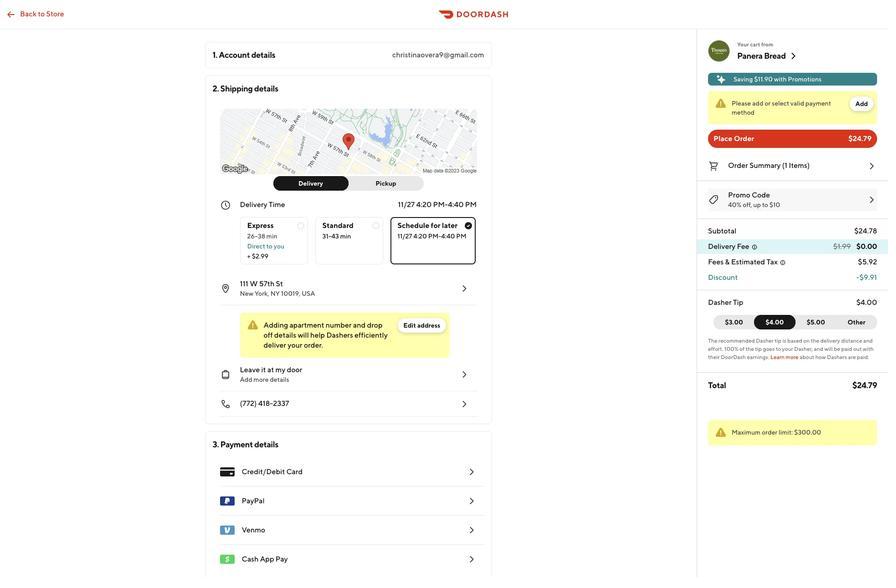 Task type: vqa. For each thing, say whether or not it's contained in the screenshot.


Task type: describe. For each thing, give the bounding box(es) containing it.
0 vertical spatial 11/27 4:20 pm-4:40 pm
[[398, 201, 477, 209]]

please add or select valid payment method
[[732, 100, 831, 116]]

card
[[286, 468, 303, 477]]

the
[[708, 338, 718, 345]]

order.
[[304, 341, 323, 350]]

1 vertical spatial and
[[864, 338, 873, 345]]

delivery inside 'radio'
[[299, 180, 323, 187]]

4:40 inside option
[[441, 233, 455, 240]]

1 horizontal spatial tip
[[775, 338, 782, 345]]

26–38
[[247, 233, 265, 240]]

st
[[276, 280, 283, 289]]

place
[[714, 134, 733, 143]]

add inside leave it at my door add more details
[[240, 376, 252, 384]]

tip
[[733, 299, 744, 307]]

paid
[[842, 346, 852, 353]]

$11.90
[[754, 76, 773, 83]]

of
[[740, 346, 745, 353]]

1. account
[[213, 50, 250, 60]]

40%
[[728, 201, 742, 209]]

saving
[[734, 76, 753, 83]]

doordash
[[721, 354, 746, 361]]

panera bread
[[737, 51, 786, 61]]

Pickup radio
[[343, 176, 424, 191]]

limit:
[[779, 429, 793, 437]]

payment
[[806, 100, 831, 107]]

usa
[[302, 290, 315, 298]]

to inside the promo code 40% off, up to $10
[[762, 201, 768, 209]]

valid
[[791, 100, 804, 107]]

menu containing credit/debit card
[[213, 458, 484, 575]]

edit
[[404, 322, 416, 330]]

to inside the recommended dasher tip is based on the delivery distance and effort. 100% of the tip goes to your dasher, and will be paid out with their doordash earnings.
[[776, 346, 781, 353]]

$5.00 button
[[790, 315, 837, 330]]

time
[[269, 201, 285, 209]]

57th
[[259, 280, 275, 289]]

subtotal
[[708, 227, 737, 236]]

$3.00
[[725, 319, 743, 326]]

schedule
[[398, 222, 429, 230]]

$9.91
[[860, 273, 877, 282]]

efficiently
[[355, 331, 388, 340]]

1 vertical spatial pm
[[456, 233, 467, 240]]

york,
[[255, 290, 269, 298]]

min for 31–43
[[340, 233, 351, 240]]

direct
[[247, 243, 265, 250]]

0 vertical spatial pm-
[[433, 201, 448, 209]]

earnings.
[[747, 354, 770, 361]]

select
[[772, 100, 789, 107]]

promo code 40% off, up to $10
[[728, 191, 780, 209]]

fees
[[708, 258, 724, 267]]

christinaovera9@gmail.com
[[392, 51, 484, 59]]

31–43
[[322, 233, 339, 240]]

my
[[275, 366, 285, 375]]

dashers inside adding apartment number and drop off details will help dashers efficiently deliver your order.
[[327, 331, 353, 340]]

panera
[[737, 51, 763, 61]]

1 vertical spatial 11/27
[[398, 233, 412, 240]]

(772) 418-2337 button
[[213, 392, 477, 418]]

and inside adding apartment number and drop off details will help dashers efficiently deliver your order.
[[353, 321, 366, 330]]

address
[[417, 322, 441, 330]]

up
[[754, 201, 761, 209]]

0 vertical spatial $24.79
[[849, 134, 872, 143]]

$0.00
[[857, 242, 877, 251]]

$5.92
[[858, 258, 877, 267]]

will inside adding apartment number and drop off details will help dashers efficiently deliver your order.
[[298, 331, 309, 340]]

later
[[442, 222, 458, 230]]

111 w 57th st new york,  ny 10019,  usa
[[240, 280, 315, 298]]

about
[[800, 354, 815, 361]]

at
[[267, 366, 274, 375]]

app
[[260, 556, 274, 564]]

$24.78
[[855, 227, 877, 236]]

100%
[[725, 346, 739, 353]]

adding
[[264, 321, 288, 330]]

recommended
[[719, 338, 755, 345]]

3. payment details
[[213, 440, 278, 450]]

order summary (1 items)
[[728, 161, 810, 170]]

4:20 inside option
[[414, 233, 427, 240]]

pm- inside option
[[428, 233, 441, 240]]

status containing please add or select valid payment method
[[708, 91, 877, 124]]

add new payment method image for venmo
[[466, 526, 477, 536]]

schedule for later
[[398, 222, 458, 230]]

418-
[[258, 400, 273, 408]]

credit/debit
[[242, 468, 285, 477]]

details inside leave it at my door add more details
[[270, 376, 289, 384]]

w
[[250, 280, 258, 289]]

to right back
[[38, 9, 45, 18]]

help
[[310, 331, 325, 340]]

discount
[[708, 273, 738, 282]]

0 vertical spatial order
[[734, 134, 754, 143]]

2. shipping
[[213, 84, 253, 93]]

dasher inside the recommended dasher tip is based on the delivery distance and effort. 100% of the tip goes to your dasher, and will be paid out with their doordash earnings.
[[756, 338, 774, 345]]

more inside leave it at my door add more details
[[254, 376, 269, 384]]

your inside the recommended dasher tip is based on the delivery distance and effort. 100% of the tip goes to your dasher, and will be paid out with their doordash earnings.
[[782, 346, 793, 353]]

other
[[848, 319, 866, 326]]

0 vertical spatial 4:20
[[416, 201, 432, 209]]

off
[[264, 331, 273, 340]]

place order
[[714, 134, 754, 143]]

1 vertical spatial $24.79
[[853, 381, 877, 391]]

saving $11.90 with promotions
[[734, 76, 822, 83]]

details for 1. account details
[[251, 50, 275, 60]]

order inside button
[[728, 161, 748, 170]]

cart
[[750, 41, 760, 48]]

3. payment
[[213, 440, 253, 450]]

be
[[834, 346, 840, 353]]

26–38 min direct to you + $2.99
[[247, 233, 285, 260]]

distance
[[841, 338, 863, 345]]

adding apartment number and drop off details will help dashers efficiently deliver your order. status
[[240, 313, 450, 358]]

1. account details
[[213, 50, 275, 60]]

bread
[[764, 51, 786, 61]]

$300.00
[[794, 429, 821, 437]]

maximum order limit: $300.00
[[732, 429, 821, 437]]

items)
[[789, 161, 810, 170]]

paypal
[[242, 497, 265, 506]]

fee
[[737, 242, 750, 251]]

based
[[788, 338, 803, 345]]



Task type: locate. For each thing, give the bounding box(es) containing it.
0 horizontal spatial dasher
[[708, 299, 732, 307]]

delivery or pickup selector option group
[[273, 176, 424, 191]]

and up learn more about how dashers are paid. on the right
[[814, 346, 824, 353]]

$2.99
[[252, 253, 269, 260]]

with inside saving $11.90 with promotions button
[[774, 76, 787, 83]]

1 vertical spatial dashers
[[827, 354, 847, 361]]

leave
[[240, 366, 260, 375]]

order
[[734, 134, 754, 143], [728, 161, 748, 170]]

or
[[765, 100, 771, 107]]

$10
[[770, 201, 780, 209]]

maximum order limit: $300.00 status
[[708, 421, 877, 446]]

to up "learn"
[[776, 346, 781, 353]]

with up the paid. at the bottom right of the page
[[863, 346, 874, 353]]

add new payment method image
[[466, 496, 477, 507], [466, 526, 477, 536]]

0 vertical spatial dashers
[[327, 331, 353, 340]]

the recommended dasher tip is based on the delivery distance and effort. 100% of the tip goes to your dasher, and will be paid out with their doordash earnings.
[[708, 338, 874, 361]]

4:40
[[448, 201, 464, 209], [441, 233, 455, 240]]

promo
[[728, 191, 751, 200]]

1 add new payment method image from the top
[[466, 496, 477, 507]]

$3.00 button
[[714, 315, 760, 330]]

&
[[725, 258, 730, 267]]

code
[[752, 191, 770, 200]]

is
[[783, 338, 787, 345]]

$4.00 button
[[754, 315, 796, 330]]

0 horizontal spatial tip
[[755, 346, 762, 353]]

1 vertical spatial will
[[825, 346, 833, 353]]

2 horizontal spatial and
[[864, 338, 873, 345]]

4:20 down schedule
[[414, 233, 427, 240]]

tip
[[775, 338, 782, 345], [755, 346, 762, 353]]

your
[[288, 341, 303, 350], [782, 346, 793, 353]]

1 vertical spatial the
[[746, 346, 754, 353]]

tip up earnings.
[[755, 346, 762, 353]]

min for 26–38
[[267, 233, 277, 240]]

back
[[20, 9, 37, 18]]

dasher left tip
[[708, 299, 732, 307]]

learn
[[771, 354, 785, 361]]

to inside 26–38 min direct to you + $2.99
[[267, 243, 273, 250]]

1 vertical spatial more
[[254, 376, 269, 384]]

pm
[[465, 201, 477, 209], [456, 233, 467, 240]]

1 min from the left
[[267, 233, 277, 240]]

2. shipping details
[[213, 84, 278, 93]]

11/27 down schedule
[[398, 233, 412, 240]]

1 vertical spatial tip
[[755, 346, 762, 353]]

venmo
[[242, 526, 265, 535]]

method
[[732, 109, 755, 116]]

0 horizontal spatial delivery
[[240, 201, 267, 209]]

pickup
[[376, 180, 396, 187]]

None radio
[[240, 217, 308, 265], [315, 217, 383, 265], [240, 217, 308, 265], [315, 217, 383, 265]]

0 horizontal spatial your
[[288, 341, 303, 350]]

2 min from the left
[[340, 233, 351, 240]]

1 vertical spatial 4:20
[[414, 233, 427, 240]]

details for 3. payment details
[[254, 440, 278, 450]]

1 vertical spatial $4.00
[[766, 319, 784, 326]]

new
[[240, 290, 253, 298]]

1 vertical spatial 4:40
[[441, 233, 455, 240]]

$24.79 down add "button"
[[849, 134, 872, 143]]

Delivery radio
[[273, 176, 348, 191]]

dashers down number at the left bottom
[[327, 331, 353, 340]]

$4.00 inside button
[[766, 319, 784, 326]]

learn more link
[[771, 354, 799, 361]]

0 vertical spatial dasher
[[708, 299, 732, 307]]

11/27 4:20 pm-4:40 pm down for
[[398, 233, 467, 240]]

standard
[[322, 222, 354, 230]]

1 vertical spatial 11/27 4:20 pm-4:40 pm
[[398, 233, 467, 240]]

order summary (1 items) button
[[708, 159, 877, 174]]

0 horizontal spatial dashers
[[327, 331, 353, 340]]

details for 2. shipping details
[[254, 84, 278, 93]]

door
[[287, 366, 302, 375]]

0 vertical spatial add
[[856, 100, 868, 108]]

2 add new payment method image from the top
[[466, 526, 477, 536]]

1 horizontal spatial add
[[856, 100, 868, 108]]

$4.00 up is
[[766, 319, 784, 326]]

0 vertical spatial $4.00
[[857, 299, 877, 307]]

0 vertical spatial tip
[[775, 338, 782, 345]]

drop
[[367, 321, 383, 330]]

order left summary
[[728, 161, 748, 170]]

4:40 down later
[[441, 233, 455, 240]]

0 vertical spatial will
[[298, 331, 309, 340]]

will down delivery
[[825, 346, 833, 353]]

add down leave
[[240, 376, 252, 384]]

will inside the recommended dasher tip is based on the delivery distance and effort. 100% of the tip goes to your dasher, and will be paid out with their doordash earnings.
[[825, 346, 833, 353]]

0 horizontal spatial with
[[774, 76, 787, 83]]

ny
[[271, 290, 280, 298]]

31–43 min
[[322, 233, 351, 240]]

more down dasher,
[[786, 354, 799, 361]]

min inside 26–38 min direct to you + $2.99
[[267, 233, 277, 240]]

1 horizontal spatial delivery
[[299, 180, 323, 187]]

to right up
[[762, 201, 768, 209]]

(772) 418-2337
[[240, 400, 289, 408]]

details
[[251, 50, 275, 60], [254, 84, 278, 93], [274, 331, 296, 340], [270, 376, 289, 384], [254, 440, 278, 450]]

cash
[[242, 556, 259, 564]]

1 vertical spatial with
[[863, 346, 874, 353]]

saving $11.90 with promotions button
[[708, 73, 877, 86]]

deliver
[[264, 341, 286, 350]]

1 horizontal spatial $4.00
[[857, 299, 877, 307]]

0 vertical spatial and
[[353, 321, 366, 330]]

details up the credit/debit
[[254, 440, 278, 450]]

0 vertical spatial more
[[786, 354, 799, 361]]

show menu image
[[220, 465, 235, 480]]

1 vertical spatial dasher
[[756, 338, 774, 345]]

1 horizontal spatial dasher
[[756, 338, 774, 345]]

Other button
[[836, 315, 877, 330]]

from
[[762, 41, 774, 48]]

111
[[240, 280, 248, 289]]

1 horizontal spatial will
[[825, 346, 833, 353]]

edit address button
[[398, 319, 446, 333]]

0 vertical spatial 4:40
[[448, 201, 464, 209]]

with
[[774, 76, 787, 83], [863, 346, 874, 353]]

and right distance
[[864, 338, 873, 345]]

2 add new payment method image from the top
[[466, 555, 477, 566]]

2 vertical spatial and
[[814, 346, 824, 353]]

0 vertical spatial 11/27
[[398, 201, 415, 209]]

learn more about how dashers are paid.
[[771, 354, 869, 361]]

add new payment method image for paypal
[[466, 496, 477, 507]]

to left you
[[267, 243, 273, 250]]

details inside adding apartment number and drop off details will help dashers efficiently deliver your order.
[[274, 331, 296, 340]]

0 horizontal spatial will
[[298, 331, 309, 340]]

0 vertical spatial add new payment method image
[[466, 467, 477, 478]]

with inside the recommended dasher tip is based on the delivery distance and effort. 100% of the tip goes to your dasher, and will be paid out with their doordash earnings.
[[863, 346, 874, 353]]

2337
[[273, 400, 289, 408]]

summary
[[750, 161, 781, 170]]

to
[[38, 9, 45, 18], [762, 201, 768, 209], [267, 243, 273, 250], [776, 346, 781, 353]]

0 horizontal spatial $4.00
[[766, 319, 784, 326]]

0 vertical spatial add new payment method image
[[466, 496, 477, 507]]

cash app pay
[[242, 556, 288, 564]]

pm- up for
[[433, 201, 448, 209]]

add inside "button"
[[856, 100, 868, 108]]

add new payment method image
[[466, 467, 477, 478], [466, 555, 477, 566]]

1 vertical spatial pm-
[[428, 233, 441, 240]]

+
[[247, 253, 251, 260]]

on
[[804, 338, 810, 345]]

your up learn more link on the bottom right of the page
[[782, 346, 793, 353]]

add right payment
[[856, 100, 868, 108]]

11/27 4:20 pm-4:40 pm inside option
[[398, 233, 467, 240]]

11/27 up schedule
[[398, 201, 415, 209]]

1 horizontal spatial more
[[786, 354, 799, 361]]

1 vertical spatial delivery
[[240, 201, 267, 209]]

leave it at my door add more details
[[240, 366, 302, 384]]

1 horizontal spatial the
[[811, 338, 820, 345]]

dasher up goes
[[756, 338, 774, 345]]

$24.79
[[849, 134, 872, 143], [853, 381, 877, 391]]

and left 'drop' on the bottom of page
[[353, 321, 366, 330]]

1 vertical spatial add
[[240, 376, 252, 384]]

add new payment method image for credit/debit card
[[466, 467, 477, 478]]

-$9.91
[[857, 273, 877, 282]]

more
[[786, 354, 799, 361], [254, 376, 269, 384]]

order right place in the right of the page
[[734, 134, 754, 143]]

back to store link
[[0, 5, 70, 23]]

dashers
[[327, 331, 353, 340], [827, 354, 847, 361]]

pm- down for
[[428, 233, 441, 240]]

add button
[[850, 97, 874, 111]]

None radio
[[390, 217, 476, 265]]

0 horizontal spatial and
[[353, 321, 366, 330]]

maximum
[[732, 429, 761, 437]]

order
[[762, 429, 778, 437]]

your
[[737, 41, 749, 48]]

$24.79 down the paid. at the bottom right of the page
[[853, 381, 877, 391]]

the right of
[[746, 346, 754, 353]]

your cart from
[[737, 41, 774, 48]]

0 vertical spatial pm
[[465, 201, 477, 209]]

0 vertical spatial delivery
[[299, 180, 323, 187]]

1 vertical spatial order
[[728, 161, 748, 170]]

paid.
[[857, 354, 869, 361]]

4:20 up schedule for later
[[416, 201, 432, 209]]

1 horizontal spatial with
[[863, 346, 874, 353]]

11/27 4:20 pm-4:40 pm up for
[[398, 201, 477, 209]]

dasher,
[[794, 346, 813, 353]]

1 vertical spatial add new payment method image
[[466, 526, 477, 536]]

11/27
[[398, 201, 415, 209], [398, 233, 412, 240]]

it
[[261, 366, 266, 375]]

0 horizontal spatial add
[[240, 376, 252, 384]]

1 vertical spatial add new payment method image
[[466, 555, 477, 566]]

will down apartment
[[298, 331, 309, 340]]

tip left is
[[775, 338, 782, 345]]

1 add new payment method image from the top
[[466, 467, 477, 478]]

store
[[46, 9, 64, 18]]

min down the standard
[[340, 233, 351, 240]]

4:40 up later
[[448, 201, 464, 209]]

min up you
[[267, 233, 277, 240]]

none radio containing schedule for later
[[390, 217, 476, 265]]

tip amount option group
[[714, 315, 877, 330]]

details down my
[[270, 376, 289, 384]]

delivery
[[821, 338, 840, 345]]

0 horizontal spatial more
[[254, 376, 269, 384]]

more down it on the left bottom
[[254, 376, 269, 384]]

details right 1. account
[[251, 50, 275, 60]]

1 horizontal spatial your
[[782, 346, 793, 353]]

pay
[[276, 556, 288, 564]]

effort.
[[708, 346, 724, 353]]

1 horizontal spatial and
[[814, 346, 824, 353]]

with right $11.90
[[774, 76, 787, 83]]

fees & estimated
[[708, 258, 765, 267]]

0 vertical spatial the
[[811, 338, 820, 345]]

option group containing express
[[240, 210, 477, 265]]

goes
[[763, 346, 775, 353]]

1 horizontal spatial dashers
[[827, 354, 847, 361]]

(772)
[[240, 400, 257, 408]]

2 horizontal spatial delivery
[[708, 242, 736, 251]]

0 vertical spatial with
[[774, 76, 787, 83]]

0 horizontal spatial the
[[746, 346, 754, 353]]

are
[[848, 354, 856, 361]]

estimated
[[731, 258, 765, 267]]

1 horizontal spatial min
[[340, 233, 351, 240]]

the right "on"
[[811, 338, 820, 345]]

their
[[708, 354, 720, 361]]

0 horizontal spatial min
[[267, 233, 277, 240]]

menu
[[213, 458, 484, 575]]

how
[[816, 354, 826, 361]]

dashers down be
[[827, 354, 847, 361]]

details right 2. shipping
[[254, 84, 278, 93]]

2 vertical spatial delivery
[[708, 242, 736, 251]]

your inside adding apartment number and drop off details will help dashers efficiently deliver your order.
[[288, 341, 303, 350]]

add new payment method image for cash app pay
[[466, 555, 477, 566]]

your left "order."
[[288, 341, 303, 350]]

details down adding
[[274, 331, 296, 340]]

$4.00 up other button
[[857, 299, 877, 307]]

status
[[708, 91, 877, 124]]

option group
[[240, 210, 477, 265]]



